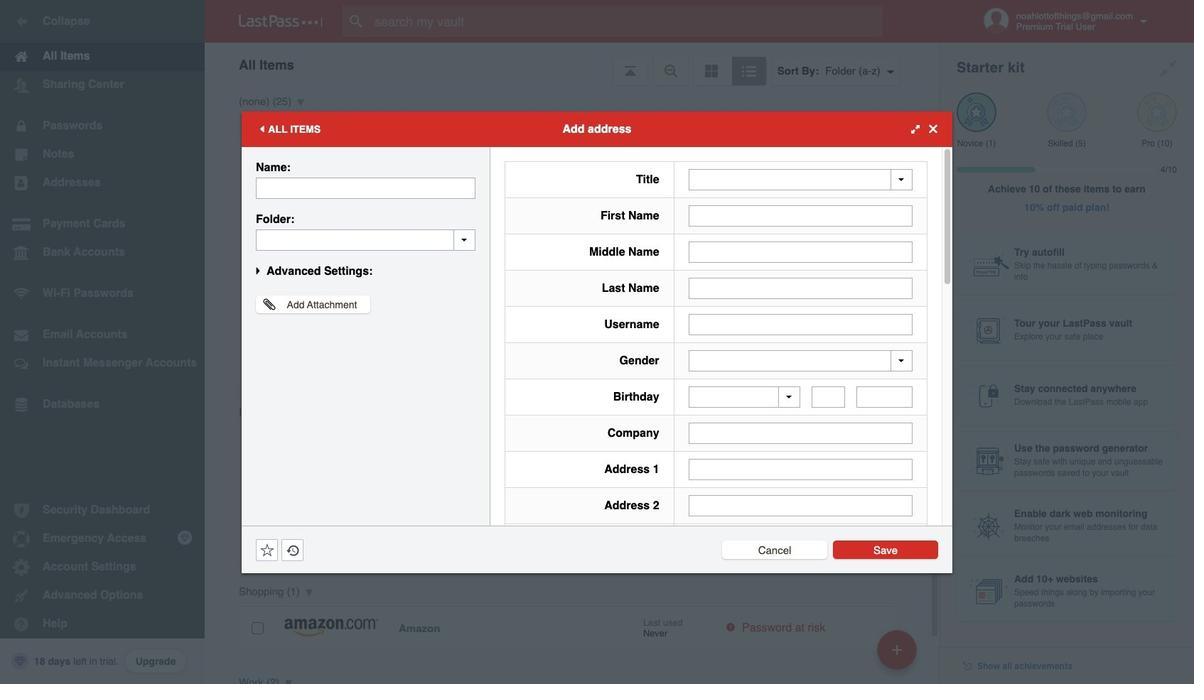 Task type: vqa. For each thing, say whether or not it's contained in the screenshot.
caret right image
no



Task type: locate. For each thing, give the bounding box(es) containing it.
None text field
[[689, 205, 913, 227], [256, 229, 476, 251], [689, 241, 913, 263], [812, 387, 846, 408], [689, 423, 913, 445], [689, 496, 913, 517], [689, 205, 913, 227], [256, 229, 476, 251], [689, 241, 913, 263], [812, 387, 846, 408], [689, 423, 913, 445], [689, 496, 913, 517]]

vault options navigation
[[205, 43, 940, 85]]

new item image
[[893, 645, 903, 655]]

dialog
[[242, 111, 953, 685]]

None text field
[[256, 177, 476, 199], [689, 278, 913, 299], [689, 314, 913, 335], [857, 387, 913, 408], [689, 459, 913, 481], [256, 177, 476, 199], [689, 278, 913, 299], [689, 314, 913, 335], [857, 387, 913, 408], [689, 459, 913, 481]]

main navigation navigation
[[0, 0, 205, 685]]



Task type: describe. For each thing, give the bounding box(es) containing it.
search my vault text field
[[343, 6, 911, 37]]

Search search field
[[343, 6, 911, 37]]

lastpass image
[[239, 15, 323, 28]]

new item navigation
[[873, 627, 926, 685]]



